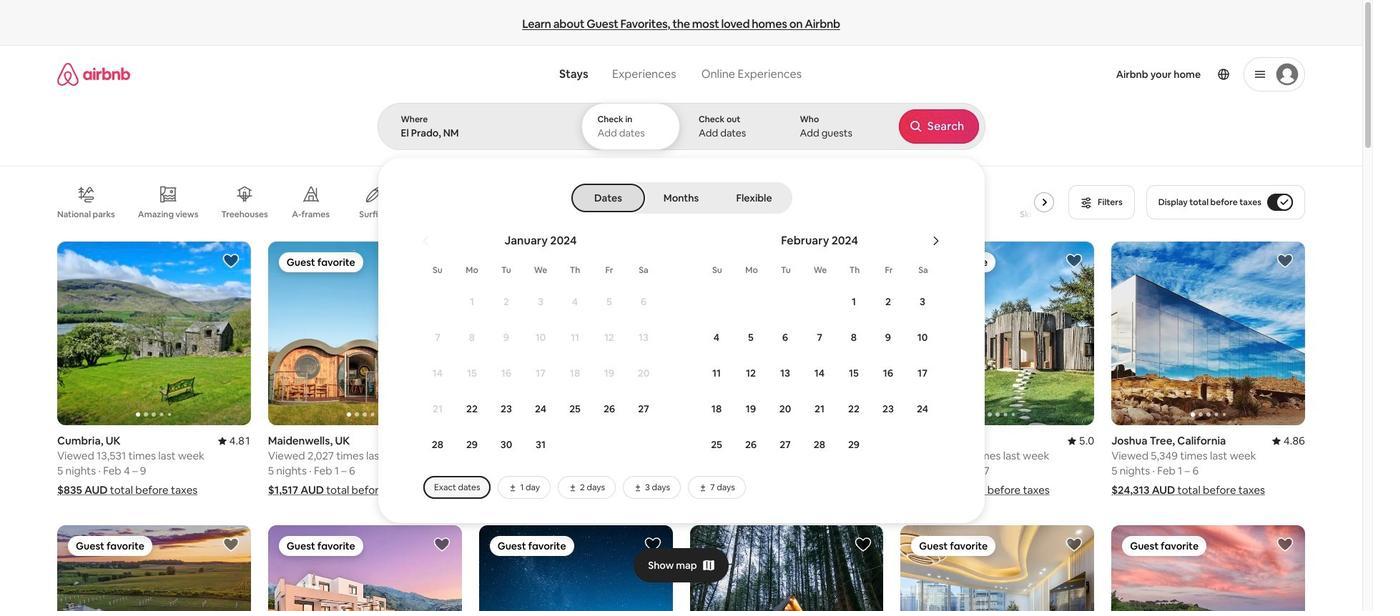 Task type: locate. For each thing, give the bounding box(es) containing it.
4.96 out of 5 average rating image
[[429, 435, 462, 448], [851, 435, 884, 448]]

add to wishlist: maidenwells, uk image
[[433, 253, 451, 270]]

1 horizontal spatial 4.96 out of 5 average rating image
[[851, 435, 884, 448]]

add to wishlist: dubai, uae image
[[1066, 537, 1084, 554]]

add to wishlist: cumbria, uk image
[[222, 253, 240, 270]]

2 4.96 out of 5 average rating image from the left
[[851, 435, 884, 448]]

what can we help you find? tab list
[[548, 59, 689, 90]]

1 4.96 out of 5 average rating image from the left
[[429, 435, 462, 448]]

group
[[57, 175, 1061, 230], [57, 242, 251, 426], [268, 242, 462, 426], [479, 242, 673, 426], [690, 242, 884, 426], [901, 242, 1289, 426], [1112, 242, 1306, 426], [57, 526, 251, 612], [268, 526, 462, 612], [479, 526, 673, 612], [690, 526, 884, 612], [901, 526, 1095, 612], [1112, 526, 1306, 612]]

add to wishlist: pierantonio, italy image
[[1277, 537, 1295, 554]]

0 horizontal spatial 4.96 out of 5 average rating image
[[429, 435, 462, 448]]

None search field
[[377, 46, 1374, 524]]

tab list
[[573, 182, 790, 214]]

tab panel
[[377, 103, 1374, 524]]

profile element
[[825, 46, 1306, 103]]

add to wishlist: rælingen, norway image
[[855, 253, 873, 270]]



Task type: vqa. For each thing, say whether or not it's contained in the screenshot.
Profile element
yes



Task type: describe. For each thing, give the bounding box(es) containing it.
Search destinations search field
[[401, 127, 557, 140]]

4.86 out of 5 average rating image
[[1273, 435, 1306, 448]]

4.96 out of 5 average rating image for add to wishlist: maidenwells, uk image
[[429, 435, 462, 448]]

4.96 out of 5 average rating image for add to wishlist: rælingen, norway icon
[[851, 435, 884, 448]]

add to wishlist: chania, greece image
[[433, 537, 451, 554]]

4.81 out of 5 average rating image
[[218, 435, 251, 448]]

add to wishlist: el prado, new mexico image
[[644, 253, 662, 270]]

add to wishlist: skykomish, washington image
[[855, 537, 873, 554]]

add to wishlist: stege, denmark image
[[1066, 253, 1084, 270]]

5.0 out of 5 average rating image
[[1068, 435, 1095, 448]]

add to wishlist: joshua tree, california image
[[1277, 253, 1295, 270]]

add to wishlist: twizel, new zealand image
[[644, 537, 662, 554]]

calendar application
[[395, 218, 1374, 499]]

add to wishlist: cleveland, wisconsin image
[[222, 537, 240, 554]]



